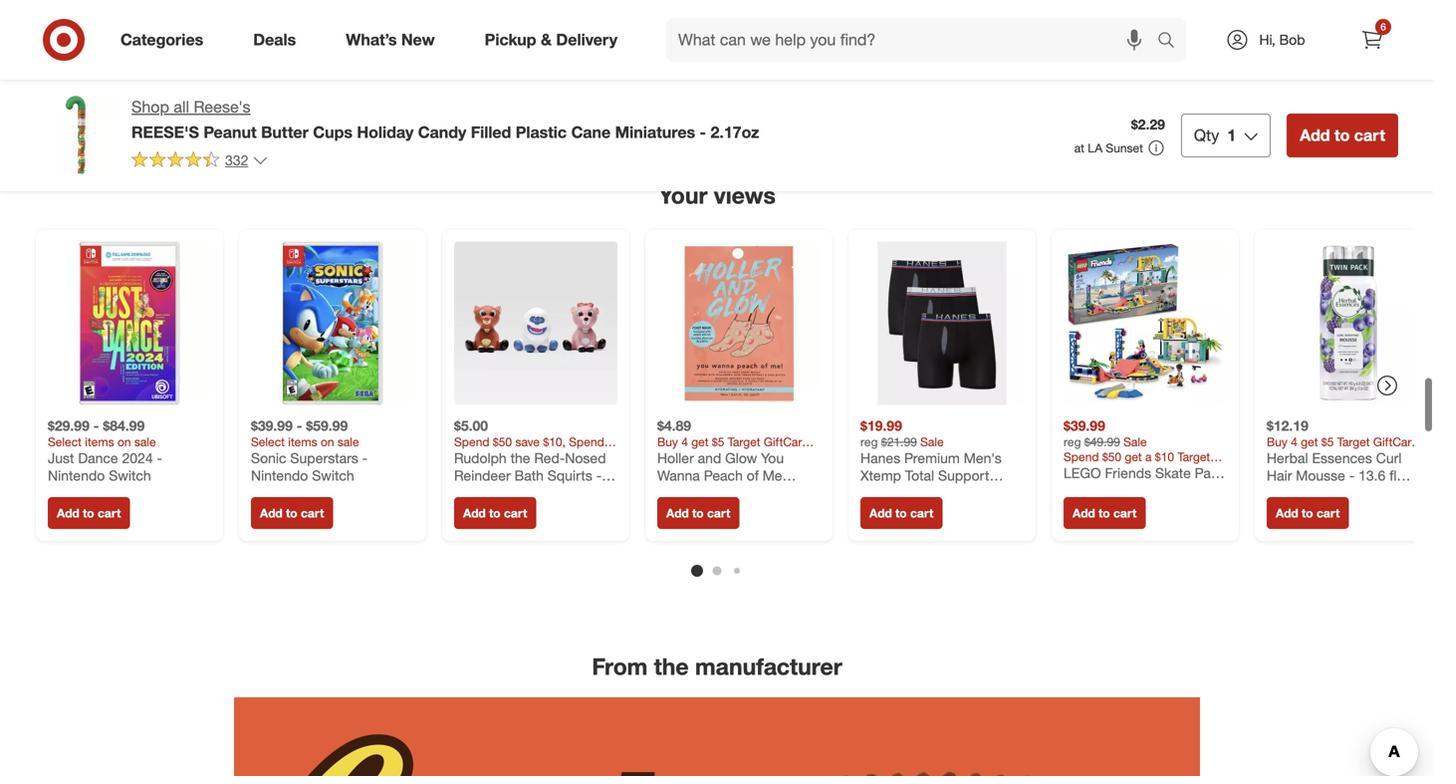 Task type: vqa. For each thing, say whether or not it's contained in the screenshot.
"Household Essentials" button
no



Task type: describe. For each thing, give the bounding box(es) containing it.
rudolph the red-nosed reindeer bath squirts - christmas - 3pc
[[454, 449, 606, 502]]

add to cart button for $39.99 - $59.99
[[251, 497, 333, 529]]

$5.00
[[454, 417, 488, 435]]

from
[[592, 653, 648, 681]]

$29.99 - $84.99 select items on sale just dance 2024 - nintendo switch
[[48, 417, 162, 484]]

cart for $5.00
[[504, 506, 527, 521]]

la
[[1088, 140, 1103, 155]]

mints
[[1164, 82, 1203, 101]]

shop
[[132, 97, 169, 117]]

add to cart button for $29.99 - $84.99
[[48, 497, 130, 529]]

- inside shop all reese's reese's peanut butter cups holiday candy filled plastic cane miniatures - 2.17oz
[[700, 122, 706, 142]]

superstars
[[290, 449, 358, 467]]

on for $59.99
[[321, 435, 334, 449]]

$39.99 - $59.99 select items on sale sonic superstars - nintendo switch
[[251, 417, 368, 484]]

categories
[[705, 25, 820, 53]]

- left $84.99
[[93, 417, 99, 435]]

rudolph
[[454, 449, 507, 467]]

rudolph the red-nosed reindeer bath squirts - christmas - 3pc image
[[454, 242, 618, 405]]

& for pickup
[[541, 30, 552, 49]]

christmas wrapping paper & sup...
[[725, 82, 976, 101]]

2024
[[122, 449, 153, 467]]

qty
[[1195, 126, 1220, 145]]

reindeer
[[454, 467, 511, 484]]

$4.89 link
[[658, 242, 821, 484]]

deals link
[[236, 18, 321, 62]]

your
[[659, 181, 708, 209]]

to for $5.00
[[489, 506, 501, 521]]

sale for $19.99
[[921, 435, 944, 449]]

add to cart button for $4.89
[[658, 497, 740, 529]]

what's new link
[[329, 18, 460, 62]]

sup...
[[936, 82, 976, 101]]

just
[[48, 449, 74, 467]]

to for $39.99 - $59.99
[[286, 506, 298, 521]]

& for gum
[[1149, 82, 1160, 101]]

deals
[[253, 30, 296, 49]]

bath
[[515, 467, 544, 484]]

$84.99
[[103, 417, 145, 435]]

gum
[[1110, 82, 1145, 101]]

$4.89
[[658, 417, 692, 435]]

add to cart button for $5.00
[[454, 497, 536, 529]]

wrapping
[[802, 82, 870, 101]]

plastic
[[516, 122, 567, 142]]

gum & mints link
[[1094, 70, 1220, 113]]

candy up miniatures
[[641, 82, 687, 101]]

cart for $39.99 - $59.99
[[301, 506, 324, 521]]

qty 1
[[1195, 126, 1237, 145]]

sonic superstars - nintendo switch image
[[251, 242, 414, 405]]

332 link
[[132, 150, 268, 173]]

reg for $39.99
[[1064, 435, 1082, 449]]

sonic
[[251, 449, 286, 467]]

chocolate candy link
[[211, 70, 368, 113]]

1
[[1228, 126, 1237, 145]]

$21.99
[[882, 435, 917, 449]]

herbal essences curl hair mousse - 13.6 fl oz/2ct image
[[1267, 242, 1431, 405]]

add to cart for $29.99 - $84.99
[[57, 506, 121, 521]]

& inside christmas wrapping paper & sup... link
[[921, 82, 931, 101]]

holiday
[[357, 122, 414, 142]]

13.6
[[1359, 467, 1386, 484]]

paper
[[874, 82, 917, 101]]

add to cart button for $12.19
[[1267, 497, 1349, 529]]

add to cart for $39.99
[[1073, 506, 1137, 521]]

to for $39.99
[[1099, 506, 1111, 521]]

the for manufacturer
[[654, 653, 689, 681]]

nintendo inside $29.99 - $84.99 select items on sale just dance 2024 - nintendo switch
[[48, 467, 105, 484]]

on for $84.99
[[118, 435, 131, 449]]

chewy
[[464, 82, 513, 101]]

cookies link
[[997, 70, 1090, 113]]

$19.99
[[861, 417, 903, 435]]

from the manufacturer
[[592, 653, 843, 681]]

fl
[[1390, 467, 1397, 484]]

views
[[714, 181, 776, 209]]

$12.19
[[1267, 417, 1309, 435]]

bob
[[1280, 31, 1306, 48]]

christmas wrapping paper & sup... link
[[708, 70, 993, 113]]

add for $19.99
[[870, 506, 892, 521]]

miniatures
[[615, 122, 696, 142]]

at la sunset
[[1075, 140, 1144, 155]]

gum & mints
[[1110, 82, 1203, 101]]

filled
[[471, 122, 511, 142]]

just dance 2024 - nintendo switch image
[[48, 242, 211, 405]]

$49.99
[[1085, 435, 1121, 449]]

your views
[[659, 181, 776, 209]]

- left $59.99
[[297, 417, 302, 435]]

gummy & chewy candy link
[[372, 70, 581, 113]]

sunset
[[1106, 140, 1144, 155]]

add to cart button for $19.99
[[861, 497, 943, 529]]

add for $39.99 - $59.99
[[260, 506, 283, 521]]

to for $19.99
[[896, 506, 907, 521]]

categories
[[121, 30, 203, 49]]

add for $39.99
[[1073, 506, 1096, 521]]

to for $4.89
[[693, 506, 704, 521]]

$29.99
[[48, 417, 90, 435]]

holler and glow you wanna peach of me refreshing foot mask - 0.6 fl oz image
[[658, 242, 821, 405]]

what's
[[346, 30, 397, 49]]

pickup
[[485, 30, 537, 49]]

hi, bob
[[1260, 31, 1306, 48]]

search
[[1149, 32, 1197, 51]]

- inside herbal essences curl hair mousse - 13.6 fl oz/2ct
[[1350, 467, 1355, 484]]



Task type: locate. For each thing, give the bounding box(es) containing it.
1 switch from the left
[[109, 467, 151, 484]]

1 horizontal spatial sale
[[338, 435, 359, 449]]

the
[[511, 449, 531, 467], [654, 653, 689, 681]]

$39.99 inside $39.99 - $59.99 select items on sale sonic superstars - nintendo switch
[[251, 417, 293, 435]]

items left the 2024
[[85, 435, 114, 449]]

- right squirts on the left bottom
[[597, 467, 602, 484]]

add down just
[[57, 506, 79, 521]]

$39.99 inside $39.99 reg $49.99 sale
[[1064, 417, 1106, 435]]

cane
[[571, 122, 611, 142]]

butter
[[261, 122, 309, 142]]

reg left "$49.99"
[[1064, 435, 1082, 449]]

&
[[541, 30, 552, 49], [449, 82, 460, 101], [921, 82, 931, 101], [1149, 82, 1160, 101]]

$2.29
[[1132, 116, 1166, 133]]

& inside pickup & delivery link
[[541, 30, 552, 49]]

2 switch from the left
[[312, 467, 354, 484]]

manufacturer
[[695, 653, 843, 681]]

add down the sonic
[[260, 506, 283, 521]]

herbal essences curl hair mousse - 13.6 fl oz/2ct
[[1267, 449, 1402, 502]]

2.17oz
[[711, 122, 760, 142]]

add for $29.99 - $84.99
[[57, 506, 79, 521]]

cart for $29.99 - $84.99
[[98, 506, 121, 521]]

oz/2ct
[[1267, 484, 1306, 502]]

nintendo inside $39.99 - $59.99 select items on sale sonic superstars - nintendo switch
[[251, 467, 308, 484]]

add for $5.00
[[463, 506, 486, 521]]

to
[[1335, 126, 1350, 145], [83, 506, 94, 521], [286, 506, 298, 521], [489, 506, 501, 521], [693, 506, 704, 521], [896, 506, 907, 521], [1099, 506, 1111, 521], [1302, 506, 1314, 521]]

sale inside $39.99 - $59.99 select items on sale sonic superstars - nintendo switch
[[338, 435, 359, 449]]

sale
[[921, 435, 944, 449], [1124, 435, 1147, 449]]

gummy & chewy candy
[[389, 82, 564, 101]]

$59.99
[[306, 417, 348, 435]]

3pc
[[531, 484, 555, 502]]

add to cart
[[1300, 126, 1386, 145], [57, 506, 121, 521], [260, 506, 324, 521], [463, 506, 527, 521], [667, 506, 731, 521], [870, 506, 934, 521], [1073, 506, 1137, 521], [1276, 506, 1340, 521]]

select left superstars
[[251, 435, 285, 449]]

select for just
[[48, 435, 82, 449]]

hard
[[602, 82, 636, 101]]

select for sonic
[[251, 435, 285, 449]]

0 vertical spatial the
[[511, 449, 531, 467]]

0 horizontal spatial christmas
[[454, 484, 518, 502]]

squirts
[[548, 467, 593, 484]]

1 horizontal spatial christmas
[[725, 82, 797, 101]]

nintendo
[[48, 467, 105, 484], [251, 467, 308, 484]]

6
[[1381, 20, 1387, 33]]

2 sale from the left
[[338, 435, 359, 449]]

add for $12.19
[[1276, 506, 1299, 521]]

reese's
[[194, 97, 251, 117]]

categories link
[[104, 18, 228, 62]]

0 horizontal spatial items
[[85, 435, 114, 449]]

0 horizontal spatial nintendo
[[48, 467, 105, 484]]

1 horizontal spatial switch
[[312, 467, 354, 484]]

add down 'oz/2ct'
[[1276, 506, 1299, 521]]

nosed
[[565, 449, 606, 467]]

christmas
[[725, 82, 797, 101], [454, 484, 518, 502]]

1 sale from the left
[[921, 435, 944, 449]]

reg inside $19.99 reg $21.99 sale
[[861, 435, 878, 449]]

add down reindeer
[[463, 506, 486, 521]]

0 horizontal spatial sale
[[921, 435, 944, 449]]

$39.99 for reg
[[1064, 417, 1106, 435]]

0 horizontal spatial switch
[[109, 467, 151, 484]]

cups
[[313, 122, 353, 142]]

sale inside $19.99 reg $21.99 sale
[[921, 435, 944, 449]]

sale inside $29.99 - $84.99 select items on sale just dance 2024 - nintendo switch
[[134, 435, 156, 449]]

the inside rudolph the red-nosed reindeer bath squirts - christmas - 3pc
[[511, 449, 531, 467]]

candy up cups
[[305, 82, 351, 101]]

on right $29.99
[[118, 435, 131, 449]]

related categories
[[614, 25, 820, 53]]

- right superstars
[[362, 449, 368, 467]]

to for $29.99 - $84.99
[[83, 506, 94, 521]]

hi,
[[1260, 31, 1276, 48]]

1 horizontal spatial items
[[288, 435, 317, 449]]

0 horizontal spatial reg
[[861, 435, 878, 449]]

nintendo down $59.99
[[251, 467, 308, 484]]

$19.99 reg $21.99 sale
[[861, 417, 944, 449]]

1 horizontal spatial on
[[321, 435, 334, 449]]

select
[[48, 435, 82, 449], [251, 435, 285, 449]]

1 horizontal spatial nintendo
[[251, 467, 308, 484]]

reese's
[[132, 122, 199, 142]]

all
[[174, 97, 189, 117]]

to for $12.19
[[1302, 506, 1314, 521]]

add to cart for $19.99
[[870, 506, 934, 521]]

essences
[[1313, 449, 1373, 467]]

switch down $84.99
[[109, 467, 151, 484]]

& right 'pickup'
[[541, 30, 552, 49]]

1 sale from the left
[[134, 435, 156, 449]]

- left 2.17oz at top
[[700, 122, 706, 142]]

2 $39.99 from the left
[[1064, 417, 1106, 435]]

1 horizontal spatial reg
[[1064, 435, 1082, 449]]

0 vertical spatial christmas
[[725, 82, 797, 101]]

1 reg from the left
[[861, 435, 878, 449]]

chocolate
[[228, 82, 301, 101]]

2 select from the left
[[251, 435, 285, 449]]

add down "$49.99"
[[1073, 506, 1096, 521]]

items right the sonic
[[288, 435, 317, 449]]

0 horizontal spatial the
[[511, 449, 531, 467]]

1 $39.99 from the left
[[251, 417, 293, 435]]

6 link
[[1351, 18, 1395, 62]]

switch down $59.99
[[312, 467, 354, 484]]

cart
[[1355, 126, 1386, 145], [98, 506, 121, 521], [301, 506, 324, 521], [504, 506, 527, 521], [707, 506, 731, 521], [911, 506, 934, 521], [1114, 506, 1137, 521], [1317, 506, 1340, 521]]

hard candy
[[602, 82, 687, 101]]

items inside $39.99 - $59.99 select items on sale sonic superstars - nintendo switch
[[288, 435, 317, 449]]

mousse
[[1297, 467, 1346, 484]]

add for $4.89
[[667, 506, 689, 521]]

2 nintendo from the left
[[251, 467, 308, 484]]

reg for $19.99
[[861, 435, 878, 449]]

& for gummy
[[449, 82, 460, 101]]

& right the gum on the top right
[[1149, 82, 1160, 101]]

- left 13.6
[[1350, 467, 1355, 484]]

christmas up 2.17oz at top
[[725, 82, 797, 101]]

candy up plastic
[[518, 82, 564, 101]]

0 horizontal spatial sale
[[134, 435, 156, 449]]

herbal
[[1267, 449, 1309, 467]]

& inside gummy & chewy candy link
[[449, 82, 460, 101]]

add right 1
[[1300, 126, 1331, 145]]

shop all reese's reese's peanut butter cups holiday candy filled plastic cane miniatures - 2.17oz
[[132, 97, 760, 142]]

curl
[[1377, 449, 1402, 467]]

add to cart button for $39.99
[[1064, 497, 1146, 529]]

related
[[614, 25, 698, 53]]

christmas inside christmas wrapping paper & sup... link
[[725, 82, 797, 101]]

add to cart for $4.89
[[667, 506, 731, 521]]

cart for $19.99
[[911, 506, 934, 521]]

christmas inside rudolph the red-nosed reindeer bath squirts - christmas - 3pc
[[454, 484, 518, 502]]

hard candy link
[[585, 70, 704, 113]]

cart for $12.19
[[1317, 506, 1340, 521]]

sale for $39.99
[[1124, 435, 1147, 449]]

add
[[1300, 126, 1331, 145], [57, 506, 79, 521], [260, 506, 283, 521], [463, 506, 486, 521], [667, 506, 689, 521], [870, 506, 892, 521], [1073, 506, 1096, 521], [1276, 506, 1299, 521]]

add to cart for $12.19
[[1276, 506, 1340, 521]]

add to cart for $39.99 - $59.99
[[260, 506, 324, 521]]

items
[[85, 435, 114, 449], [288, 435, 317, 449]]

new
[[401, 30, 435, 49]]

1 horizontal spatial $39.99
[[1064, 417, 1106, 435]]

sale for $84.99
[[134, 435, 156, 449]]

1 on from the left
[[118, 435, 131, 449]]

2 sale from the left
[[1124, 435, 1147, 449]]

& left chewy
[[449, 82, 460, 101]]

0 horizontal spatial select
[[48, 435, 82, 449]]

sale right dance
[[134, 435, 156, 449]]

candy
[[305, 82, 351, 101], [518, 82, 564, 101], [641, 82, 687, 101], [418, 122, 467, 142]]

1 vertical spatial christmas
[[454, 484, 518, 502]]

the for red-
[[511, 449, 531, 467]]

- left 3pc
[[522, 484, 527, 502]]

red-
[[534, 449, 565, 467]]

1 items from the left
[[85, 435, 114, 449]]

christmas down rudolph
[[454, 484, 518, 502]]

0 horizontal spatial $39.99
[[251, 417, 293, 435]]

1 vertical spatial the
[[654, 653, 689, 681]]

add to cart for $5.00
[[463, 506, 527, 521]]

sale right $21.99 at the bottom right of the page
[[921, 435, 944, 449]]

332
[[225, 151, 248, 169]]

What can we help you find? suggestions appear below search field
[[667, 18, 1163, 62]]

add down $4.89
[[667, 506, 689, 521]]

on inside $39.99 - $59.99 select items on sale sonic superstars - nintendo switch
[[321, 435, 334, 449]]

the left red-
[[511, 449, 531, 467]]

reg left $21.99 at the bottom right of the page
[[861, 435, 878, 449]]

items inside $29.99 - $84.99 select items on sale just dance 2024 - nintendo switch
[[85, 435, 114, 449]]

chocolate candy
[[228, 82, 351, 101]]

2 on from the left
[[321, 435, 334, 449]]

nintendo down $29.99
[[48, 467, 105, 484]]

search button
[[1149, 18, 1197, 66]]

2 reg from the left
[[1064, 435, 1082, 449]]

sale right the sonic
[[338, 435, 359, 449]]

on inside $29.99 - $84.99 select items on sale just dance 2024 - nintendo switch
[[118, 435, 131, 449]]

$39.99 for -
[[251, 417, 293, 435]]

1 horizontal spatial the
[[654, 653, 689, 681]]

& left sup...
[[921, 82, 931, 101]]

1 horizontal spatial sale
[[1124, 435, 1147, 449]]

switch inside $29.99 - $84.99 select items on sale just dance 2024 - nintendo switch
[[109, 467, 151, 484]]

candy down the gummy
[[418, 122, 467, 142]]

select left $84.99
[[48, 435, 82, 449]]

1 horizontal spatial select
[[251, 435, 285, 449]]

hanes premium men's xtemp total support pouch anti chafing 3pk boxer briefs image
[[861, 242, 1024, 405]]

the right from
[[654, 653, 689, 681]]

switch inside $39.99 - $59.99 select items on sale sonic superstars - nintendo switch
[[312, 467, 354, 484]]

sale for $59.99
[[338, 435, 359, 449]]

on right the sonic
[[321, 435, 334, 449]]

1 nintendo from the left
[[48, 467, 105, 484]]

pickup & delivery link
[[468, 18, 643, 62]]

pickup & delivery
[[485, 30, 618, 49]]

select inside $29.99 - $84.99 select items on sale just dance 2024 - nintendo switch
[[48, 435, 82, 449]]

lego friends skate park with mini skateboard toys 41751 image
[[1064, 242, 1227, 405]]

at
[[1075, 140, 1085, 155]]

candy inside shop all reese's reese's peanut butter cups holiday candy filled plastic cane miniatures - 2.17oz
[[418, 122, 467, 142]]

- right the 2024
[[157, 449, 162, 467]]

items for $84.99
[[85, 435, 114, 449]]

dance
[[78, 449, 118, 467]]

hair
[[1267, 467, 1293, 484]]

$39.99 reg $49.99 sale
[[1064, 417, 1147, 449]]

reg
[[861, 435, 878, 449], [1064, 435, 1082, 449]]

gummy
[[389, 82, 445, 101]]

sale inside $39.99 reg $49.99 sale
[[1124, 435, 1147, 449]]

add down $21.99 at the bottom right of the page
[[870, 506, 892, 521]]

reg inside $39.99 reg $49.99 sale
[[1064, 435, 1082, 449]]

cart for $4.89
[[707, 506, 731, 521]]

image of reese's peanut butter cups holiday candy filled plastic cane miniatures - 2.17oz image
[[36, 96, 116, 175]]

0 horizontal spatial on
[[118, 435, 131, 449]]

items for $59.99
[[288, 435, 317, 449]]

what's new
[[346, 30, 435, 49]]

sale right "$49.99"
[[1124, 435, 1147, 449]]

delivery
[[556, 30, 618, 49]]

sale
[[134, 435, 156, 449], [338, 435, 359, 449]]

cart for $39.99
[[1114, 506, 1137, 521]]

1 select from the left
[[48, 435, 82, 449]]

& inside 'gum & mints' link
[[1149, 82, 1160, 101]]

select inside $39.99 - $59.99 select items on sale sonic superstars - nintendo switch
[[251, 435, 285, 449]]

2 items from the left
[[288, 435, 317, 449]]

peanut
[[204, 122, 257, 142]]



